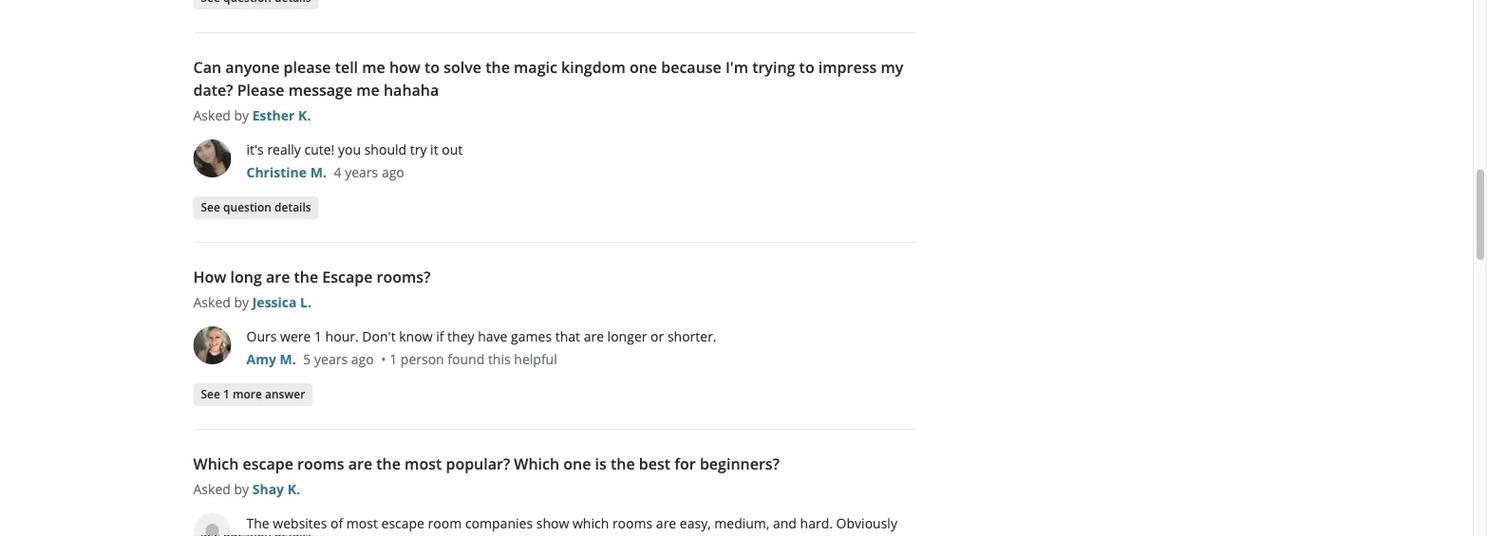 Task type: describe. For each thing, give the bounding box(es) containing it.
1 vertical spatial years
[[314, 351, 348, 369]]

rooms inside which escape rooms are the most popular? which one is the best for beginners? asked by shay k.
[[297, 455, 344, 475]]

are inside which escape rooms are the most popular? which one is the best for beginners? asked by shay k.
[[348, 455, 373, 475]]

or
[[651, 328, 664, 346]]

you
[[338, 141, 361, 159]]

which escape rooms are the most popular? which one is the best for beginners? asked by shay k.
[[193, 455, 780, 499]]

5
[[303, 351, 311, 369]]

hour.
[[326, 328, 359, 346]]

don't
[[362, 328, 396, 346]]

years inside the it's really cute! you should try it out christine m. 4 years ago
[[345, 163, 378, 181]]

should
[[365, 141, 407, 159]]

jessica
[[252, 294, 297, 312]]

cute!
[[305, 141, 335, 159]]

esther
[[252, 106, 295, 124]]

best inside which escape rooms are the most popular? which one is the best for beginners? asked by shay k.
[[639, 455, 671, 475]]

anyone
[[225, 57, 280, 78]]

really
[[267, 141, 301, 159]]

rooms.
[[825, 534, 868, 537]]

esther k. link
[[252, 106, 311, 124]]

the inside can anyone please tell me how to solve the magic kingdom one because i'm trying to impress my date? please message me hahaha asked by esther k.
[[486, 57, 510, 78]]

see question details
[[201, 200, 311, 216]]

see for can anyone please tell me how to solve the magic kingdom one because i'm trying to impress my date? please message me hahaha
[[201, 200, 220, 216]]

medium,
[[715, 515, 770, 533]]

is
[[595, 455, 607, 475]]

it's really cute! you should try it out christine m. 4 years ago
[[247, 141, 463, 181]]

one inside which escape rooms are the most popular? which one is the best for beginners? asked by shay k.
[[564, 455, 591, 475]]

kingdom
[[562, 57, 626, 78]]

l.
[[300, 294, 312, 312]]

magic
[[514, 57, 558, 78]]

see for how long are the escape rooms?
[[201, 387, 220, 403]]

escape
[[322, 267, 373, 288]]

1 inside see 1 more answer link
[[223, 387, 230, 403]]

more
[[233, 387, 262, 403]]

the websites of most escape room companies show which rooms are easy, medium, and hard. obviously the ones marked "easy" are best for beginners. every company has their own "most popular" rooms.
[[247, 515, 898, 537]]

show
[[537, 515, 569, 533]]

ones
[[270, 534, 300, 537]]

christine m. link
[[247, 163, 327, 181]]

easy,
[[680, 515, 711, 533]]

please
[[237, 80, 285, 101]]

are right "easy"
[[397, 534, 417, 537]]

2 to from the left
[[800, 57, 815, 78]]

best inside the websites of most escape room companies show which rooms are easy, medium, and hard. obviously the ones marked "easy" are best for beginners. every company has their own "most popular" rooms.
[[421, 534, 447, 537]]

long
[[230, 267, 262, 288]]

that
[[556, 328, 581, 346]]

1 vertical spatial 1
[[390, 351, 397, 369]]

m. inside the it's really cute! you should try it out christine m. 4 years ago
[[310, 163, 327, 181]]

by inside can anyone please tell me how to solve the magic kingdom one because i'm trying to impress my date? please message me hahaha asked by esther k.
[[234, 106, 249, 124]]

my
[[881, 57, 904, 78]]

"most
[[727, 534, 764, 537]]

are up their
[[656, 515, 677, 533]]

can anyone please tell me how to solve the magic kingdom one because i'm trying to impress my date? please message me hahaha asked by esther k.
[[193, 57, 904, 124]]

"easy"
[[355, 534, 394, 537]]

amy
[[247, 351, 276, 369]]

person
[[401, 351, 444, 369]]

marked
[[304, 534, 352, 537]]

1 horizontal spatial 1
[[314, 328, 322, 346]]

see 1 more answer
[[201, 387, 305, 403]]

every
[[541, 534, 575, 537]]

websites
[[273, 515, 327, 533]]

amy m.
[[247, 351, 296, 369]]

games
[[511, 328, 552, 346]]

1 which from the left
[[193, 455, 239, 475]]

asked inside can anyone please tell me how to solve the magic kingdom one because i'm trying to impress my date? please message me hahaha asked by esther k.
[[193, 106, 231, 124]]

helpful
[[514, 351, 558, 369]]

trying
[[753, 57, 796, 78]]

jessica l. link
[[252, 294, 312, 312]]

most inside the websites of most escape room companies show which rooms are easy, medium, and hard. obviously the ones marked "easy" are best for beginners. every company has their own "most popular" rooms.
[[347, 515, 378, 533]]

date?
[[193, 80, 233, 101]]

how
[[389, 57, 421, 78]]

christine
[[247, 163, 307, 181]]

shay
[[252, 481, 284, 499]]

please
[[284, 57, 331, 78]]

know
[[399, 328, 433, 346]]

most inside which escape rooms are the most popular? which one is the best for beginners? asked by shay k.
[[405, 455, 442, 475]]

beginners.
[[472, 534, 538, 537]]

1 person found this helpful
[[390, 351, 558, 369]]

companies
[[465, 515, 533, 533]]

rooms?
[[377, 267, 431, 288]]

has
[[639, 534, 661, 537]]

were
[[280, 328, 311, 346]]

i'm
[[726, 57, 749, 78]]

their
[[664, 534, 693, 537]]

popular"
[[767, 534, 821, 537]]

how
[[193, 267, 226, 288]]

of
[[331, 515, 343, 533]]



Task type: vqa. For each thing, say whether or not it's contained in the screenshot.
Sort
no



Task type: locate. For each thing, give the bounding box(es) containing it.
2 which from the left
[[514, 455, 560, 475]]

are right that
[[584, 328, 604, 346]]

1 by from the top
[[234, 106, 249, 124]]

room
[[428, 515, 462, 533]]

years
[[345, 163, 378, 181], [314, 351, 348, 369]]

solve
[[444, 57, 482, 78]]

beginners?
[[700, 455, 780, 475]]

0 horizontal spatial ago
[[351, 351, 374, 369]]

can
[[193, 57, 221, 78]]

asked down how
[[193, 294, 231, 312]]

0 vertical spatial years
[[345, 163, 378, 181]]

the inside how long are the escape rooms? asked by jessica l.
[[294, 267, 318, 288]]

0 vertical spatial escape
[[243, 455, 293, 475]]

and
[[773, 515, 797, 533]]

1 vertical spatial one
[[564, 455, 591, 475]]

0 horizontal spatial which
[[193, 455, 239, 475]]

1 see from the top
[[201, 200, 220, 216]]

1 vertical spatial k.
[[288, 481, 300, 499]]

escape inside which escape rooms are the most popular? which one is the best for beginners? asked by shay k.
[[243, 455, 293, 475]]

1 vertical spatial m.
[[280, 351, 296, 369]]

0 vertical spatial rooms
[[297, 455, 344, 475]]

are up "easy"
[[348, 455, 373, 475]]

rooms
[[297, 455, 344, 475], [613, 515, 653, 533]]

obviously
[[837, 515, 898, 533]]

one left is
[[564, 455, 591, 475]]

are up jessica
[[266, 267, 290, 288]]

me down tell
[[357, 80, 380, 101]]

k.
[[298, 106, 311, 124], [288, 481, 300, 499]]

1 horizontal spatial which
[[514, 455, 560, 475]]

hahaha
[[384, 80, 439, 101]]

question
[[223, 200, 272, 216]]

1 left more
[[223, 387, 230, 403]]

it's
[[247, 141, 264, 159]]

rooms up shay k. link
[[297, 455, 344, 475]]

see 1 more answer link
[[193, 384, 313, 407]]

by left shay
[[234, 481, 249, 499]]

shorter.
[[668, 328, 717, 346]]

0 horizontal spatial 1
[[223, 387, 230, 403]]

0 horizontal spatial m.
[[280, 351, 296, 369]]

escape up "easy"
[[382, 515, 425, 533]]

me right tell
[[362, 57, 386, 78]]

by down long
[[234, 294, 249, 312]]

1 vertical spatial best
[[421, 534, 447, 537]]

0 horizontal spatial to
[[425, 57, 440, 78]]

amy m. link
[[247, 351, 296, 369]]

0 horizontal spatial for
[[451, 534, 469, 537]]

1 horizontal spatial m.
[[310, 163, 327, 181]]

0 vertical spatial most
[[405, 455, 442, 475]]

asked down date? in the top left of the page
[[193, 106, 231, 124]]

out
[[442, 141, 463, 159]]

asked left shay
[[193, 481, 231, 499]]

hard.
[[801, 515, 833, 533]]

3 by from the top
[[234, 481, 249, 499]]

5 years ago
[[303, 351, 374, 369]]

0 vertical spatial me
[[362, 57, 386, 78]]

1 vertical spatial most
[[347, 515, 378, 533]]

years right 4
[[345, 163, 378, 181]]

to right how
[[425, 57, 440, 78]]

2 vertical spatial 1
[[223, 387, 230, 403]]

by down please
[[234, 106, 249, 124]]

1 horizontal spatial rooms
[[613, 515, 653, 533]]

ago down the 'don't'
[[351, 351, 374, 369]]

by inside which escape rooms are the most popular? which one is the best for beginners? asked by shay k.
[[234, 481, 249, 499]]

1 to from the left
[[425, 57, 440, 78]]

asked inside how long are the escape rooms? asked by jessica l.
[[193, 294, 231, 312]]

popular?
[[446, 455, 510, 475]]

company
[[578, 534, 635, 537]]

which right popular?
[[514, 455, 560, 475]]

1 horizontal spatial for
[[675, 455, 696, 475]]

ago down should
[[382, 163, 405, 181]]

2 see from the top
[[201, 387, 220, 403]]

0 horizontal spatial escape
[[243, 455, 293, 475]]

it
[[431, 141, 439, 159]]

impress
[[819, 57, 877, 78]]

1 vertical spatial rooms
[[613, 515, 653, 533]]

ago inside the it's really cute! you should try it out christine m. 4 years ago
[[382, 163, 405, 181]]

0 vertical spatial k.
[[298, 106, 311, 124]]

1 horizontal spatial ago
[[382, 163, 405, 181]]

one left because at the top of the page
[[630, 57, 658, 78]]

1 vertical spatial for
[[451, 534, 469, 537]]

most up "easy"
[[347, 515, 378, 533]]

m. left 4
[[310, 163, 327, 181]]

ours
[[247, 328, 277, 346]]

one inside can anyone please tell me how to solve the magic kingdom one because i'm trying to impress my date? please message me hahaha asked by esther k.
[[630, 57, 658, 78]]

ago
[[382, 163, 405, 181], [351, 351, 374, 369]]

0 horizontal spatial most
[[347, 515, 378, 533]]

1 vertical spatial asked
[[193, 294, 231, 312]]

0 horizontal spatial rooms
[[297, 455, 344, 475]]

the inside the websites of most escape room companies show which rooms are easy, medium, and hard. obviously the ones marked "easy" are best for beginners. every company has their own "most popular" rooms.
[[247, 534, 267, 537]]

2 asked from the top
[[193, 294, 231, 312]]

one
[[630, 57, 658, 78], [564, 455, 591, 475]]

escape
[[243, 455, 293, 475], [382, 515, 425, 533]]

k. down "message"
[[298, 106, 311, 124]]

k. inside which escape rooms are the most popular? which one is the best for beginners? asked by shay k.
[[288, 481, 300, 499]]

which
[[573, 515, 609, 533]]

the down the
[[247, 534, 267, 537]]

1 vertical spatial escape
[[382, 515, 425, 533]]

1 horizontal spatial to
[[800, 57, 815, 78]]

to
[[425, 57, 440, 78], [800, 57, 815, 78]]

1 right were
[[314, 328, 322, 346]]

which
[[193, 455, 239, 475], [514, 455, 560, 475]]

try
[[410, 141, 427, 159]]

1 horizontal spatial best
[[639, 455, 671, 475]]

if
[[436, 328, 444, 346]]

details
[[275, 200, 311, 216]]

the right is
[[611, 455, 635, 475]]

answer
[[265, 387, 305, 403]]

this
[[488, 351, 511, 369]]

message
[[288, 80, 353, 101]]

how long are the escape rooms? asked by jessica l.
[[193, 267, 431, 312]]

because
[[662, 57, 722, 78]]

3 asked from the top
[[193, 481, 231, 499]]

0 vertical spatial by
[[234, 106, 249, 124]]

2 vertical spatial asked
[[193, 481, 231, 499]]

escape up shay
[[243, 455, 293, 475]]

2 vertical spatial by
[[234, 481, 249, 499]]

best down 'room'
[[421, 534, 447, 537]]

the up l. on the left bottom of page
[[294, 267, 318, 288]]

ours were 1 hour. don't know if they have games that are longer or shorter.
[[247, 328, 717, 346]]

by inside how long are the escape rooms? asked by jessica l.
[[234, 294, 249, 312]]

1
[[314, 328, 322, 346], [390, 351, 397, 369], [223, 387, 230, 403]]

1 vertical spatial see
[[201, 387, 220, 403]]

2 horizontal spatial 1
[[390, 351, 397, 369]]

k. inside can anyone please tell me how to solve the magic kingdom one because i'm trying to impress my date? please message me hahaha asked by esther k.
[[298, 106, 311, 124]]

1 horizontal spatial most
[[405, 455, 442, 475]]

for down 'room'
[[451, 534, 469, 537]]

see question details link
[[193, 197, 319, 220]]

shay k. link
[[252, 481, 300, 499]]

2 by from the top
[[234, 294, 249, 312]]

years right the 5
[[314, 351, 348, 369]]

asked inside which escape rooms are the most popular? which one is the best for beginners? asked by shay k.
[[193, 481, 231, 499]]

to right trying
[[800, 57, 815, 78]]

see left more
[[201, 387, 220, 403]]

1 down the 'don't'
[[390, 351, 397, 369]]

k. right shay
[[288, 481, 300, 499]]

0 vertical spatial see
[[201, 200, 220, 216]]

see
[[201, 200, 220, 216], [201, 387, 220, 403]]

found
[[448, 351, 485, 369]]

which down more
[[193, 455, 239, 475]]

have
[[478, 328, 508, 346]]

are
[[266, 267, 290, 288], [584, 328, 604, 346], [348, 455, 373, 475], [656, 515, 677, 533], [397, 534, 417, 537]]

best
[[639, 455, 671, 475], [421, 534, 447, 537]]

4
[[334, 163, 342, 181]]

1 vertical spatial me
[[357, 80, 380, 101]]

longer
[[608, 328, 647, 346]]

0 vertical spatial best
[[639, 455, 671, 475]]

see left question
[[201, 200, 220, 216]]

are inside how long are the escape rooms? asked by jessica l.
[[266, 267, 290, 288]]

most left popular?
[[405, 455, 442, 475]]

0 vertical spatial one
[[630, 57, 658, 78]]

rooms up has at bottom
[[613, 515, 653, 533]]

own
[[697, 534, 723, 537]]

tell
[[335, 57, 358, 78]]

0 vertical spatial 1
[[314, 328, 322, 346]]

for inside the websites of most escape room companies show which rooms are easy, medium, and hard. obviously the ones marked "easy" are best for beginners. every company has their own "most popular" rooms.
[[451, 534, 469, 537]]

most
[[405, 455, 442, 475], [347, 515, 378, 533]]

1 vertical spatial by
[[234, 294, 249, 312]]

1 horizontal spatial escape
[[382, 515, 425, 533]]

m.
[[310, 163, 327, 181], [280, 351, 296, 369]]

1 vertical spatial ago
[[351, 351, 374, 369]]

the
[[247, 515, 270, 533]]

escape inside the websites of most escape room companies show which rooms are easy, medium, and hard. obviously the ones marked "easy" are best for beginners. every company has their own "most popular" rooms.
[[382, 515, 425, 533]]

0 horizontal spatial one
[[564, 455, 591, 475]]

the
[[486, 57, 510, 78], [294, 267, 318, 288], [377, 455, 401, 475], [611, 455, 635, 475], [247, 534, 267, 537]]

best right is
[[639, 455, 671, 475]]

for inside which escape rooms are the most popular? which one is the best for beginners? asked by shay k.
[[675, 455, 696, 475]]

they
[[448, 328, 475, 346]]

rooms inside the websites of most escape room companies show which rooms are easy, medium, and hard. obviously the ones marked "easy" are best for beginners. every company has their own "most popular" rooms.
[[613, 515, 653, 533]]

1 asked from the top
[[193, 106, 231, 124]]

0 horizontal spatial best
[[421, 534, 447, 537]]

1 horizontal spatial one
[[630, 57, 658, 78]]

0 vertical spatial m.
[[310, 163, 327, 181]]

0 vertical spatial ago
[[382, 163, 405, 181]]

the right solve
[[486, 57, 510, 78]]

for left beginners? at the bottom
[[675, 455, 696, 475]]

0 vertical spatial asked
[[193, 106, 231, 124]]

0 vertical spatial for
[[675, 455, 696, 475]]

m. left the 5
[[280, 351, 296, 369]]

the up "easy"
[[377, 455, 401, 475]]



